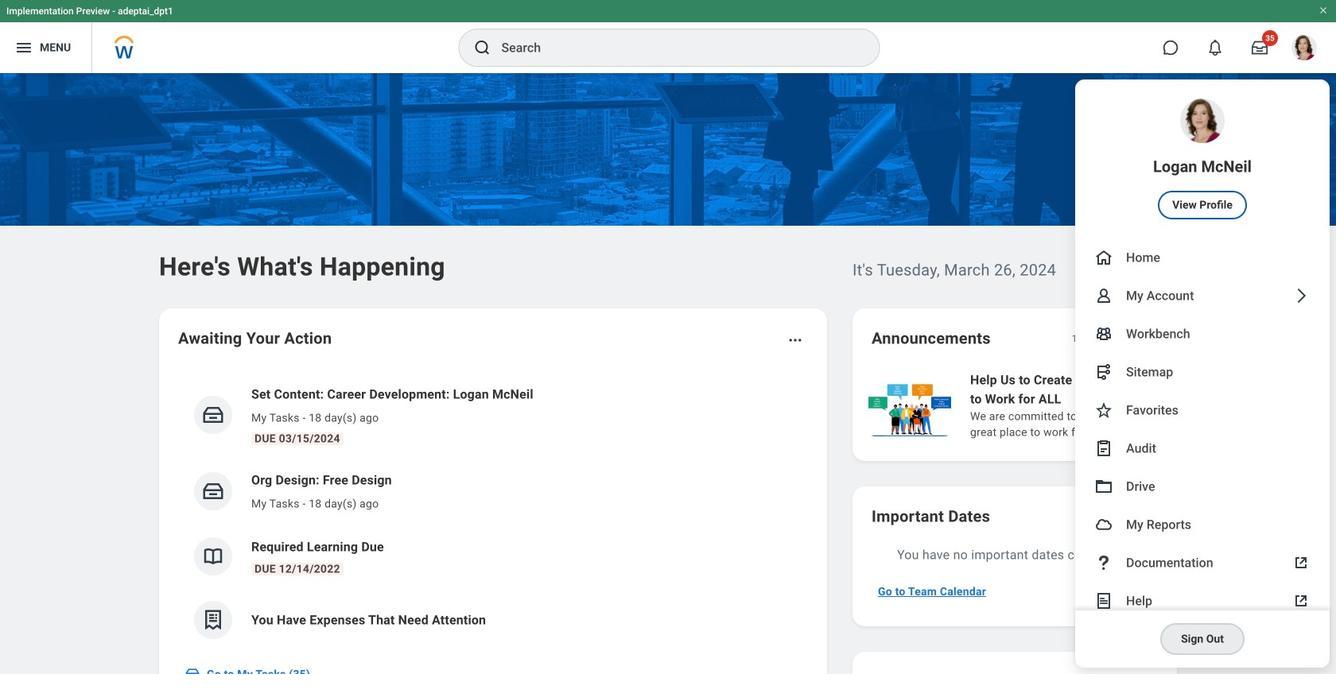 Task type: vqa. For each thing, say whether or not it's contained in the screenshot.
Locations...
no



Task type: describe. For each thing, give the bounding box(es) containing it.
3 menu item from the top
[[1075, 277, 1330, 315]]

folder open image
[[1094, 477, 1113, 496]]

dashboard expenses image
[[201, 608, 225, 632]]

notifications large image
[[1207, 40, 1223, 56]]

search image
[[473, 38, 492, 57]]

chevron right small image
[[1137, 331, 1153, 347]]

paste image
[[1094, 439, 1113, 458]]

ext link image for the "document" image in the bottom right of the page
[[1292, 592, 1311, 611]]

2 menu item from the top
[[1075, 239, 1330, 277]]

inbox image
[[201, 480, 225, 503]]

avatar image
[[1094, 515, 1113, 534]]

chevron left small image
[[1109, 331, 1125, 347]]

justify image
[[14, 38, 33, 57]]

question image
[[1094, 554, 1113, 573]]

1 menu item from the top
[[1075, 80, 1330, 239]]



Task type: locate. For each thing, give the bounding box(es) containing it.
banner
[[0, 0, 1336, 668]]

inbox large image
[[1252, 40, 1268, 56]]

8 menu item from the top
[[1075, 468, 1330, 506]]

1 horizontal spatial inbox image
[[201, 403, 225, 427]]

document image
[[1094, 592, 1113, 611]]

1 horizontal spatial list
[[865, 369, 1336, 442]]

10 menu item from the top
[[1075, 544, 1330, 582]]

related actions image
[[787, 332, 803, 348]]

6 menu item from the top
[[1075, 391, 1330, 429]]

0 vertical spatial inbox image
[[201, 403, 225, 427]]

menu item
[[1075, 80, 1330, 239], [1075, 239, 1330, 277], [1075, 277, 1330, 315], [1075, 315, 1330, 353], [1075, 353, 1330, 391], [1075, 391, 1330, 429], [1075, 429, 1330, 468], [1075, 468, 1330, 506], [1075, 506, 1330, 544], [1075, 544, 1330, 582], [1075, 582, 1330, 620], [1075, 611, 1330, 668]]

main content
[[0, 73, 1336, 674]]

ext link image for question 'image'
[[1292, 554, 1311, 573]]

0 vertical spatial ext link image
[[1292, 554, 1311, 573]]

ext link image
[[1292, 554, 1311, 573], [1292, 592, 1311, 611]]

1 vertical spatial inbox image
[[185, 666, 200, 674]]

status
[[1072, 332, 1098, 345]]

4 menu item from the top
[[1075, 315, 1330, 353]]

menu
[[1075, 80, 1330, 668]]

0 horizontal spatial inbox image
[[185, 666, 200, 674]]

1 ext link image from the top
[[1292, 554, 1311, 573]]

book open image
[[201, 545, 225, 569]]

Search Workday  search field
[[501, 30, 847, 65]]

1 vertical spatial ext link image
[[1292, 592, 1311, 611]]

11 menu item from the top
[[1075, 582, 1330, 620]]

logan mcneil image
[[1292, 35, 1317, 60]]

endpoints image
[[1094, 363, 1113, 382]]

contact card matrix manager image
[[1094, 324, 1113, 344]]

home image
[[1094, 248, 1113, 267]]

0 horizontal spatial list
[[178, 372, 808, 652]]

inbox image
[[201, 403, 225, 427], [185, 666, 200, 674]]

star image
[[1094, 401, 1113, 420]]

2 ext link image from the top
[[1292, 592, 1311, 611]]

12 menu item from the top
[[1075, 611, 1330, 668]]

9 menu item from the top
[[1075, 506, 1330, 544]]

5 menu item from the top
[[1075, 353, 1330, 391]]

7 menu item from the top
[[1075, 429, 1330, 468]]

list
[[865, 369, 1336, 442], [178, 372, 808, 652]]

close environment banner image
[[1319, 6, 1328, 15]]



